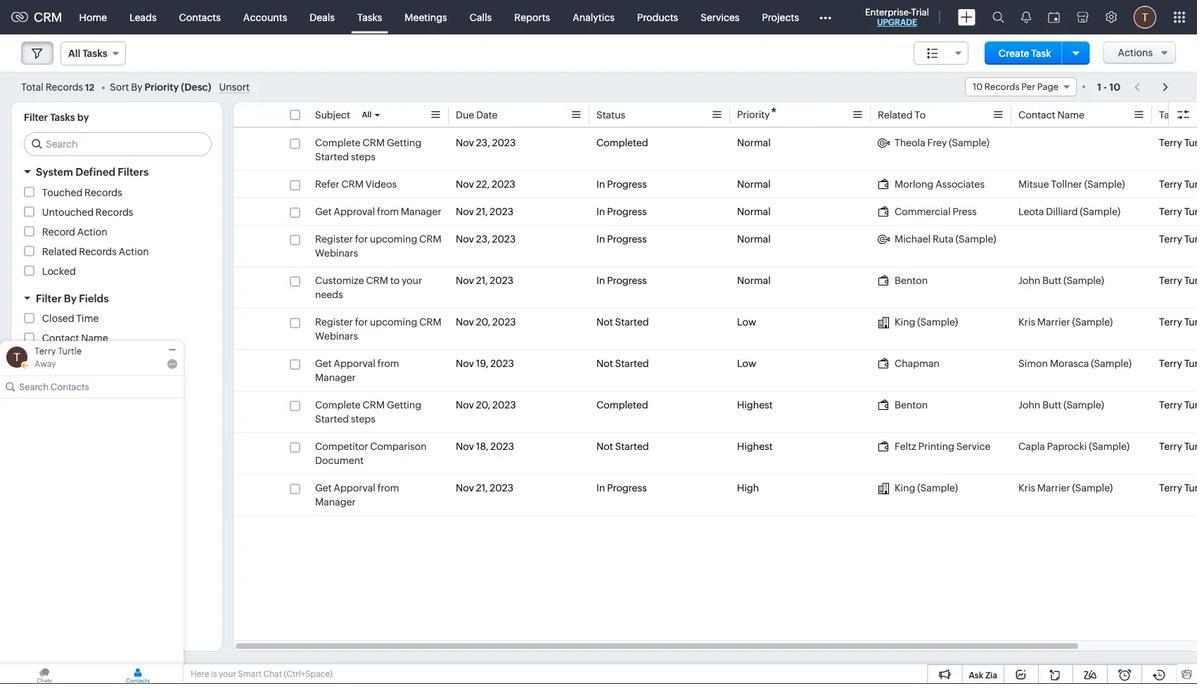 Task type: vqa. For each thing, say whether or not it's contained in the screenshot.


Task type: describe. For each thing, give the bounding box(es) containing it.
from for low
[[378, 358, 399, 369]]

feltz printing service link
[[878, 440, 991, 454]]

in for get apporval from manager
[[597, 483, 605, 494]]

leota
[[1019, 206, 1044, 217]]

press
[[953, 206, 977, 217]]

4 terry tur from the top
[[1159, 234, 1197, 245]]

related to
[[878, 109, 926, 121]]

manager for low
[[315, 372, 356, 383]]

kris marrier (sample) link for low
[[1019, 315, 1113, 329]]

created time
[[42, 372, 103, 383]]

complete crm getting started steps for nov 20, 2023
[[315, 400, 422, 425]]

nov for competitor comparison document link
[[456, 441, 474, 452]]

Search text field
[[25, 133, 211, 155]]

frey
[[928, 137, 947, 148]]

nov for customize crm to your needs 'link' at the left of the page
[[456, 275, 474, 286]]

crm up comparison
[[363, 400, 385, 411]]

manager for high
[[315, 497, 356, 508]]

priority *
[[737, 105, 777, 121]]

contacts image
[[94, 665, 182, 685]]

6 terry tur from the top
[[1159, 317, 1197, 328]]

crm down the get approval from manager link
[[419, 234, 442, 245]]

leota dilliard (sample)
[[1019, 206, 1121, 217]]

5 tur from the top
[[1185, 275, 1197, 286]]

10 inside 10 records per page field
[[973, 82, 983, 92]]

per
[[1022, 82, 1036, 92]]

calls link
[[458, 0, 503, 34]]

records for untouched
[[96, 206, 133, 218]]

tasks link
[[346, 0, 393, 34]]

Other Modules field
[[810, 6, 841, 28]]

progress for get apporval from manager
[[607, 483, 647, 494]]

simon morasca (sample)
[[1019, 358, 1132, 369]]

signals image
[[1022, 11, 1031, 23]]

reports link
[[503, 0, 562, 34]]

accounts link
[[232, 0, 299, 34]]

calls
[[470, 12, 492, 23]]

nov for get apporval from manager 'link' associated with nov 19, 2023
[[456, 358, 474, 369]]

records for 10
[[985, 82, 1020, 92]]

crm right refer
[[341, 179, 364, 190]]

locked
[[42, 266, 76, 277]]

to
[[390, 275, 400, 286]]

nov 20, 2023 for register for upcoming crm webinars
[[456, 317, 516, 328]]

3 terry tur from the top
[[1159, 206, 1197, 217]]

leads link
[[118, 0, 168, 34]]

smart
[[238, 670, 262, 679]]

0 vertical spatial date
[[476, 109, 498, 121]]

get for normal
[[315, 206, 332, 217]]

not for nov 19, 2023
[[597, 358, 613, 369]]

time for created time
[[81, 372, 103, 383]]

7 terry tur from the top
[[1159, 358, 1197, 369]]

0 vertical spatial priority
[[144, 81, 179, 93]]

0 vertical spatial name
[[1058, 109, 1085, 121]]

services
[[701, 12, 740, 23]]

contacts link
[[168, 0, 232, 34]]

theola frey (sample)
[[895, 137, 990, 148]]

apporval for nov 21, 2023
[[334, 483, 376, 494]]

1 terry tur from the top
[[1159, 137, 1197, 148]]

away
[[34, 359, 56, 369]]

capla paprocki (sample)
[[1019, 441, 1130, 452]]

videos
[[366, 179, 397, 190]]

register for upcoming crm webinars link for nov 20, 2023
[[315, 315, 442, 343]]

row group containing complete crm getting started steps
[[234, 129, 1197, 516]]

0 vertical spatial contact
[[1019, 109, 1056, 121]]

all for all
[[362, 110, 372, 119]]

nov 22, 2023
[[456, 179, 516, 190]]

associates
[[936, 179, 985, 190]]

high
[[737, 483, 759, 494]]

in for register for upcoming crm webinars
[[597, 234, 605, 245]]

nov 23, 2023 for complete crm getting started steps
[[456, 137, 516, 148]]

calendar image
[[1048, 12, 1060, 23]]

untouched
[[42, 206, 94, 218]]

john butt (sample) for highest
[[1019, 400, 1104, 411]]

*
[[771, 105, 777, 121]]

register for nov 20, 2023
[[315, 317, 353, 328]]

dilliard
[[1046, 206, 1078, 217]]

total records 12
[[21, 81, 94, 93]]

nov for the get approval from manager link
[[456, 206, 474, 217]]

record action
[[42, 226, 107, 237]]

nov 23, 2023 for register for upcoming crm webinars
[[456, 234, 516, 245]]

projects
[[762, 12, 799, 23]]

highest for not started
[[737, 441, 773, 452]]

capla paprocki (sample) link
[[1019, 440, 1130, 454]]

normal for commercial
[[737, 206, 771, 217]]

tur for chapman 'link'
[[1185, 358, 1197, 369]]

progress for register for upcoming crm webinars
[[607, 234, 647, 245]]

products link
[[626, 0, 690, 34]]

services link
[[690, 0, 751, 34]]

manager for normal
[[401, 206, 442, 217]]

10 terry tur from the top
[[1159, 483, 1197, 494]]

all for all tasks
[[68, 48, 80, 59]]

get apporval from manager link for nov 21, 2023
[[315, 481, 442, 509]]

refer crm videos link
[[315, 177, 397, 191]]

ruta
[[933, 234, 954, 245]]

0 horizontal spatial date
[[63, 392, 84, 403]]

competitor comparison document
[[315, 441, 427, 466]]

john butt (sample) link for highest
[[1019, 398, 1104, 412]]

get approval from manager link
[[315, 205, 442, 219]]

king (sample) link for high
[[878, 481, 958, 495]]

21, for get apporval from manager
[[476, 483, 488, 494]]

tur for morlong associates link
[[1185, 179, 1197, 190]]

profile element
[[1126, 0, 1165, 34]]

competitor
[[315, 441, 368, 452]]

home
[[79, 12, 107, 23]]

by
[[77, 112, 89, 123]]

accounts
[[243, 12, 287, 23]]

refer crm videos
[[315, 179, 397, 190]]

(ctrl+space)
[[284, 670, 333, 679]]

closed
[[42, 313, 74, 324]]

in for customize crm to your needs
[[597, 275, 605, 286]]

competitor comparison document link
[[315, 440, 442, 468]]

system defined filters
[[36, 166, 149, 178]]

1 vertical spatial contact name
[[42, 333, 108, 344]]

nov for register for upcoming crm webinars link associated with nov 20, 2023
[[456, 317, 474, 328]]

get apporval from manager for nov 21, 2023
[[315, 483, 399, 508]]

1 vertical spatial task
[[1159, 109, 1180, 121]]

1 horizontal spatial by
[[81, 352, 92, 364]]

9 terry tur from the top
[[1159, 441, 1197, 452]]

profile image
[[1134, 6, 1157, 28]]

mitsue
[[1019, 179, 1049, 190]]

king for high
[[895, 483, 916, 494]]

search image
[[993, 11, 1005, 23]]

from for normal
[[377, 206, 399, 217]]

register for upcoming crm webinars for nov 20, 2023
[[315, 317, 442, 342]]

tur for the commercial press link at the top of the page
[[1185, 206, 1197, 217]]

chapman
[[895, 358, 940, 369]]

get for low
[[315, 358, 332, 369]]

progress for refer crm videos
[[607, 179, 647, 190]]

1 vertical spatial action
[[119, 246, 149, 257]]

complete for nov 20, 2023
[[315, 400, 361, 411]]

0 horizontal spatial due date
[[42, 392, 84, 403]]

filter for filter tasks by
[[24, 112, 48, 123]]

chats image
[[0, 665, 89, 685]]

1 horizontal spatial due
[[456, 109, 474, 121]]

comparison
[[370, 441, 427, 452]]

task ow
[[1159, 109, 1197, 121]]

touched
[[42, 187, 83, 198]]

commercial press link
[[878, 205, 977, 219]]

commercial press
[[895, 206, 977, 217]]

records for related
[[79, 246, 117, 257]]

fields
[[79, 292, 109, 305]]

filter by fields
[[36, 292, 109, 305]]

filter tasks by
[[24, 112, 89, 123]]

tasks for filter tasks by
[[50, 112, 75, 123]]

crm left "home" link at the left top of page
[[34, 10, 62, 24]]

records for touched
[[84, 187, 122, 198]]

started for nov 20, 2023
[[615, 317, 649, 328]]

terry turtle
[[34, 346, 82, 357]]

started for nov 19, 2023
[[615, 358, 649, 369]]

michael ruta (sample)
[[895, 234, 996, 245]]

1 vertical spatial name
[[81, 333, 108, 344]]

get apporval from manager for nov 19, 2023
[[315, 358, 399, 383]]

12
[[85, 82, 94, 93]]

service
[[957, 441, 991, 452]]

get for high
[[315, 483, 332, 494]]

create menu image
[[958, 9, 976, 26]]

michael
[[895, 234, 931, 245]]

completed for nov 23, 2023
[[597, 137, 648, 148]]

complete crm getting started steps for nov 23, 2023
[[315, 137, 422, 163]]

webinars for nov 20, 2023
[[315, 331, 358, 342]]

search element
[[984, 0, 1013, 34]]

1 nov from the top
[[456, 137, 474, 148]]

completed for nov 20, 2023
[[597, 400, 648, 411]]

get approval from manager
[[315, 206, 442, 217]]

1 vertical spatial due
[[42, 392, 61, 403]]

in progress for refer crm videos
[[597, 179, 647, 190]]

here
[[191, 670, 209, 679]]

meetings link
[[393, 0, 458, 34]]

(desc)
[[181, 81, 211, 93]]

normal for michael
[[737, 234, 771, 245]]

nov 21, 2023 for customize crm to your needs
[[456, 275, 514, 286]]

nov 19, 2023
[[456, 358, 514, 369]]

system defined filters button
[[11, 160, 222, 185]]

defined
[[75, 166, 115, 178]]

tasks for all tasks
[[83, 48, 107, 59]]

for for nov 23, 2023
[[355, 234, 368, 245]]

sort by priority (desc)
[[110, 81, 211, 93]]

ask
[[969, 671, 984, 680]]

18,
[[476, 441, 489, 452]]

1 horizontal spatial 10
[[1110, 81, 1121, 93]]

time for closed time
[[76, 313, 99, 324]]

20, for register for upcoming crm webinars
[[476, 317, 490, 328]]

closed time
[[42, 313, 99, 324]]

nov 18, 2023
[[456, 441, 514, 452]]

upgrade
[[877, 18, 917, 27]]

is
[[211, 670, 217, 679]]

paprocki
[[1047, 441, 1087, 452]]

register for nov 23, 2023
[[315, 234, 353, 245]]

low for king (sample)
[[737, 317, 757, 328]]



Task type: locate. For each thing, give the bounding box(es) containing it.
john butt (sample) for normal
[[1019, 275, 1104, 286]]

time down created by
[[81, 372, 103, 383]]

customize crm to your needs
[[315, 275, 422, 300]]

getting up the videos
[[387, 137, 422, 148]]

low
[[737, 317, 757, 328], [737, 358, 757, 369]]

progress for get approval from manager
[[607, 206, 647, 217]]

enterprise-
[[865, 7, 911, 17]]

steps for nov 20, 2023
[[351, 414, 376, 425]]

0 vertical spatial low
[[737, 317, 757, 328]]

get down needs
[[315, 358, 332, 369]]

1 vertical spatial all
[[362, 110, 372, 119]]

tur for michael ruta (sample) link
[[1185, 234, 1197, 245]]

1 23, from the top
[[476, 137, 490, 148]]

1 vertical spatial john butt (sample)
[[1019, 400, 1104, 411]]

records down defined
[[84, 187, 122, 198]]

2 steps from the top
[[351, 414, 376, 425]]

contacts
[[179, 12, 221, 23]]

by inside dropdown button
[[64, 292, 77, 305]]

complete crm getting started steps link for nov 23, 2023
[[315, 136, 442, 164]]

signals element
[[1013, 0, 1040, 34]]

due date
[[456, 109, 498, 121], [42, 392, 84, 403]]

2 kris marrier (sample) link from the top
[[1019, 481, 1113, 495]]

marrier up morasca
[[1038, 317, 1070, 328]]

michael ruta (sample) link
[[878, 232, 996, 246]]

in progress for get apporval from manager
[[597, 483, 647, 494]]

upcoming down customize crm to your needs 'link' at the left of the page
[[370, 317, 417, 328]]

apporval for nov 19, 2023
[[334, 358, 376, 369]]

2 king (sample) link from the top
[[878, 481, 958, 495]]

nov 20, 2023 for complete crm getting started steps
[[456, 400, 516, 411]]

0 vertical spatial marrier
[[1038, 317, 1070, 328]]

20,
[[476, 317, 490, 328], [476, 400, 490, 411]]

steps for nov 23, 2023
[[351, 151, 376, 163]]

tasks inside field
[[83, 48, 107, 59]]

1 horizontal spatial date
[[476, 109, 498, 121]]

get apporval from manager link
[[315, 357, 442, 385], [315, 481, 442, 509]]

tur for theola frey (sample) link
[[1185, 137, 1197, 148]]

0 vertical spatial steps
[[351, 151, 376, 163]]

nov 21, 2023 for get approval from manager
[[456, 206, 514, 217]]

get down document
[[315, 483, 332, 494]]

2 get apporval from manager from the top
[[315, 483, 399, 508]]

started for nov 18, 2023
[[615, 441, 649, 452]]

1 horizontal spatial all
[[362, 110, 372, 119]]

king down feltz
[[895, 483, 916, 494]]

2 low from the top
[[737, 358, 757, 369]]

records inside field
[[985, 82, 1020, 92]]

2 vertical spatial nov 21, 2023
[[456, 483, 514, 494]]

1 vertical spatial register for upcoming crm webinars
[[315, 317, 442, 342]]

9 tur from the top
[[1185, 441, 1197, 452]]

nov 20, 2023 up nov 18, 2023
[[456, 400, 516, 411]]

steps up competitor
[[351, 414, 376, 425]]

king (sample) link down feltz
[[878, 481, 958, 495]]

nov for register for upcoming crm webinars link corresponding to nov 23, 2023
[[456, 234, 474, 245]]

0 vertical spatial due
[[456, 109, 474, 121]]

2 not started from the top
[[597, 358, 649, 369]]

nov 23, 2023 up nov 22, 2023
[[456, 137, 516, 148]]

create
[[999, 47, 1030, 59]]

1 from from the top
[[377, 206, 399, 217]]

1 vertical spatial nov 23, 2023
[[456, 234, 516, 245]]

1 steps from the top
[[351, 151, 376, 163]]

morlong associates
[[895, 179, 985, 190]]

contact name up turtle
[[42, 333, 108, 344]]

10 left per
[[973, 82, 983, 92]]

1 vertical spatial steps
[[351, 414, 376, 425]]

register for upcoming crm webinars link down customize crm to your needs 'link' at the left of the page
[[315, 315, 442, 343]]

all inside field
[[68, 48, 80, 59]]

manager up competitor
[[315, 372, 356, 383]]

2 vertical spatial manager
[[315, 497, 356, 508]]

4 normal from the top
[[737, 234, 771, 245]]

getting up comparison
[[387, 400, 422, 411]]

analytics link
[[562, 0, 626, 34]]

0 vertical spatial for
[[355, 234, 368, 245]]

10 Records Per Page field
[[965, 77, 1077, 96]]

register for upcoming crm webinars link down get approval from manager
[[315, 232, 442, 260]]

21, for customize crm to your needs
[[476, 275, 488, 286]]

normal for theola
[[737, 137, 771, 148]]

priority left *
[[737, 109, 770, 120]]

john for highest
[[1019, 400, 1041, 411]]

time down fields
[[76, 313, 99, 324]]

not
[[597, 317, 613, 328], [597, 358, 613, 369], [597, 441, 613, 452]]

created up created time on the left of page
[[42, 352, 79, 364]]

1 vertical spatial completed
[[597, 400, 648, 411]]

simon
[[1019, 358, 1048, 369]]

get apporval from manager link for nov 19, 2023
[[315, 357, 442, 385]]

3 nov 21, 2023 from the top
[[456, 483, 514, 494]]

king (sample) link up chapman
[[878, 315, 958, 329]]

records
[[45, 81, 83, 93], [985, 82, 1020, 92], [84, 187, 122, 198], [96, 206, 133, 218], [79, 246, 117, 257]]

records left per
[[985, 82, 1020, 92]]

1 vertical spatial butt
[[1043, 400, 1062, 411]]

1 vertical spatial get
[[315, 358, 332, 369]]

john
[[1019, 275, 1041, 286], [1019, 400, 1041, 411]]

related for related to
[[878, 109, 913, 121]]

complete crm getting started steps up refer crm videos link
[[315, 137, 422, 163]]

complete crm getting started steps link for nov 20, 2023
[[315, 398, 442, 426]]

terry tur
[[1159, 137, 1197, 148], [1159, 179, 1197, 190], [1159, 206, 1197, 217], [1159, 234, 1197, 245], [1159, 275, 1197, 286], [1159, 317, 1197, 328], [1159, 358, 1197, 369], [1159, 400, 1197, 411], [1159, 441, 1197, 452], [1159, 483, 1197, 494]]

your inside customize crm to your needs
[[402, 275, 422, 286]]

by right sort
[[131, 81, 142, 93]]

upcoming down get approval from manager
[[370, 234, 417, 245]]

started
[[315, 151, 349, 163], [615, 317, 649, 328], [615, 358, 649, 369], [315, 414, 349, 425], [615, 441, 649, 452]]

1 vertical spatial king
[[895, 483, 916, 494]]

1 not started from the top
[[597, 317, 649, 328]]

time
[[76, 313, 99, 324], [81, 372, 103, 383]]

-
[[1104, 81, 1108, 93]]

john butt (sample) up paprocki
[[1019, 400, 1104, 411]]

3 not from the top
[[597, 441, 613, 452]]

19,
[[476, 358, 488, 369]]

nov for refer crm videos link
[[456, 179, 474, 190]]

crm
[[34, 10, 62, 24], [363, 137, 385, 148], [341, 179, 364, 190], [419, 234, 442, 245], [366, 275, 388, 286], [419, 317, 442, 328], [363, 400, 385, 411]]

capla
[[1019, 441, 1045, 452]]

by up closed time
[[64, 292, 77, 305]]

in for refer crm videos
[[597, 179, 605, 190]]

turtle
[[58, 346, 82, 357]]

1 in from the top
[[597, 179, 605, 190]]

10
[[1110, 81, 1121, 93], [973, 82, 983, 92]]

23, up 22,
[[476, 137, 490, 148]]

webinars up customize
[[315, 248, 358, 259]]

contact name down page at the top right of page
[[1019, 109, 1085, 121]]

filter inside filter by fields dropdown button
[[36, 292, 62, 305]]

1 apporval from the top
[[334, 358, 376, 369]]

0 vertical spatial created
[[42, 352, 79, 364]]

related up locked
[[42, 246, 77, 257]]

records down record action
[[79, 246, 117, 257]]

kris marrier (sample) link down paprocki
[[1019, 481, 1113, 495]]

2 marrier from the top
[[1038, 483, 1070, 494]]

king (sample) for low
[[895, 317, 958, 328]]

chat
[[263, 670, 282, 679]]

0 horizontal spatial 10
[[973, 82, 983, 92]]

not for nov 20, 2023
[[597, 317, 613, 328]]

All Tasks field
[[61, 42, 126, 65]]

7 nov from the top
[[456, 358, 474, 369]]

butt down "dilliard"
[[1043, 275, 1062, 286]]

benton for normal
[[895, 275, 928, 286]]

0 horizontal spatial tasks
[[50, 112, 75, 123]]

crm down customize crm to your needs 'link' at the left of the page
[[419, 317, 442, 328]]

1 vertical spatial kris marrier (sample) link
[[1019, 481, 1113, 495]]

king
[[895, 317, 916, 328], [895, 483, 916, 494]]

2 normal from the top
[[737, 179, 771, 190]]

marrier down paprocki
[[1038, 483, 1070, 494]]

1 vertical spatial for
[[355, 317, 368, 328]]

0 vertical spatial getting
[[387, 137, 422, 148]]

kris marrier (sample) link up morasca
[[1019, 315, 1113, 329]]

john down leota
[[1019, 275, 1041, 286]]

2 king (sample) from the top
[[895, 483, 958, 494]]

all up total records 12
[[68, 48, 80, 59]]

3 21, from the top
[[476, 483, 488, 494]]

1 21, from the top
[[476, 206, 488, 217]]

4 in progress from the top
[[597, 275, 647, 286]]

1 vertical spatial john butt (sample) link
[[1019, 398, 1104, 412]]

kris marrier (sample) up morasca
[[1019, 317, 1113, 328]]

1 vertical spatial from
[[378, 358, 399, 369]]

marrier for low
[[1038, 317, 1070, 328]]

john up capla
[[1019, 400, 1041, 411]]

0 vertical spatial kris
[[1019, 317, 1036, 328]]

all
[[68, 48, 80, 59], [362, 110, 372, 119]]

0 vertical spatial completed
[[597, 137, 648, 148]]

commercial
[[895, 206, 951, 217]]

1 vertical spatial get apporval from manager
[[315, 483, 399, 508]]

upcoming for nov 23, 2023
[[370, 234, 417, 245]]

3 not started from the top
[[597, 441, 649, 452]]

king (sample) link
[[878, 315, 958, 329], [878, 481, 958, 495]]

0 vertical spatial nov 23, 2023
[[456, 137, 516, 148]]

action
[[77, 226, 107, 237], [119, 246, 149, 257]]

task left ow
[[1159, 109, 1180, 121]]

1 vertical spatial register
[[315, 317, 353, 328]]

1 vertical spatial manager
[[315, 372, 356, 383]]

tasks right deals link
[[357, 12, 382, 23]]

1 vertical spatial not started
[[597, 358, 649, 369]]

king (sample) down feltz printing service link
[[895, 483, 958, 494]]

1 vertical spatial filter
[[36, 292, 62, 305]]

0 vertical spatial your
[[402, 275, 422, 286]]

1 vertical spatial priority
[[737, 109, 770, 120]]

20, up 18,
[[476, 400, 490, 411]]

2 complete from the top
[[315, 400, 361, 411]]

1 kris marrier (sample) link from the top
[[1019, 315, 1113, 329]]

meetings
[[405, 12, 447, 23]]

record
[[42, 226, 75, 237]]

0 horizontal spatial priority
[[144, 81, 179, 93]]

0 horizontal spatial due
[[42, 392, 61, 403]]

manager down document
[[315, 497, 356, 508]]

None field
[[914, 42, 969, 65]]

action up filter by fields dropdown button
[[119, 246, 149, 257]]

2 register for upcoming crm webinars from the top
[[315, 317, 442, 342]]

priority
[[144, 81, 179, 93], [737, 109, 770, 120]]

2 in progress from the top
[[597, 206, 647, 217]]

1 webinars from the top
[[315, 248, 358, 259]]

0 horizontal spatial contact name
[[42, 333, 108, 344]]

0 vertical spatial action
[[77, 226, 107, 237]]

2 horizontal spatial tasks
[[357, 12, 382, 23]]

0 vertical spatial register for upcoming crm webinars link
[[315, 232, 442, 260]]

register for upcoming crm webinars link
[[315, 232, 442, 260], [315, 315, 442, 343]]

benton for highest
[[895, 400, 928, 411]]

not started for nov 20, 2023
[[597, 317, 649, 328]]

1 nov 23, 2023 from the top
[[456, 137, 516, 148]]

1 complete from the top
[[315, 137, 361, 148]]

nov
[[456, 137, 474, 148], [456, 179, 474, 190], [456, 206, 474, 217], [456, 234, 474, 245], [456, 275, 474, 286], [456, 317, 474, 328], [456, 358, 474, 369], [456, 400, 474, 411], [456, 441, 474, 452], [456, 483, 474, 494]]

5 nov from the top
[[456, 275, 474, 286]]

get down refer
[[315, 206, 332, 217]]

king (sample) for high
[[895, 483, 958, 494]]

register
[[315, 234, 353, 245], [315, 317, 353, 328]]

highest for completed
[[737, 400, 773, 411]]

crm up the videos
[[363, 137, 385, 148]]

2 kris from the top
[[1019, 483, 1036, 494]]

butt for normal
[[1043, 275, 1062, 286]]

john butt (sample) link for normal
[[1019, 274, 1104, 288]]

0 vertical spatial butt
[[1043, 275, 1062, 286]]

complete up competitor
[[315, 400, 361, 411]]

0 vertical spatial get apporval from manager
[[315, 358, 399, 383]]

0 vertical spatial webinars
[[315, 248, 358, 259]]

zia
[[986, 671, 998, 680]]

1 horizontal spatial name
[[1058, 109, 1085, 121]]

get
[[315, 206, 332, 217], [315, 358, 332, 369], [315, 483, 332, 494]]

4 progress from the top
[[607, 275, 647, 286]]

0 horizontal spatial action
[[77, 226, 107, 237]]

size image
[[927, 47, 938, 60]]

tur for feltz printing service link
[[1185, 441, 1197, 452]]

for down approval
[[355, 234, 368, 245]]

kris marrier (sample)
[[1019, 317, 1113, 328], [1019, 483, 1113, 494]]

date down created time on the left of page
[[63, 392, 84, 403]]

5 terry tur from the top
[[1159, 275, 1197, 286]]

2 in from the top
[[597, 206, 605, 217]]

related for related records action
[[42, 246, 77, 257]]

create task button
[[985, 42, 1066, 65]]

2 vertical spatial 21,
[[476, 483, 488, 494]]

0 vertical spatial time
[[76, 313, 99, 324]]

2 vertical spatial not
[[597, 441, 613, 452]]

nov 23, 2023
[[456, 137, 516, 148], [456, 234, 516, 245]]

1 nov 20, 2023 from the top
[[456, 317, 516, 328]]

1 nov 21, 2023 from the top
[[456, 206, 514, 217]]

for
[[355, 234, 368, 245], [355, 317, 368, 328]]

register for upcoming crm webinars down get approval from manager
[[315, 234, 442, 259]]

nov for nov 21, 2023's get apporval from manager 'link'
[[456, 483, 474, 494]]

tur for low's king (sample) link
[[1185, 317, 1197, 328]]

benton down chapman 'link'
[[895, 400, 928, 411]]

1 vertical spatial benton
[[895, 400, 928, 411]]

2 kris marrier (sample) from the top
[[1019, 483, 1113, 494]]

crm inside customize crm to your needs
[[366, 275, 388, 286]]

feltz
[[895, 441, 917, 452]]

nov 20, 2023 up nov 19, 2023
[[456, 317, 516, 328]]

Search Contacts text field
[[19, 376, 166, 398]]

1 vertical spatial your
[[219, 670, 236, 679]]

2 webinars from the top
[[315, 331, 358, 342]]

complete crm getting started steps link
[[315, 136, 442, 164], [315, 398, 442, 426]]

priority left (desc)
[[144, 81, 179, 93]]

printing
[[919, 441, 955, 452]]

2 from from the top
[[378, 358, 399, 369]]

benton link up feltz
[[878, 398, 928, 412]]

register for upcoming crm webinars down customize crm to your needs 'link' at the left of the page
[[315, 317, 442, 342]]

1 horizontal spatial tasks
[[83, 48, 107, 59]]

complete crm getting started steps up competitor comparison document
[[315, 400, 422, 425]]

0 horizontal spatial name
[[81, 333, 108, 344]]

2 21, from the top
[[476, 275, 488, 286]]

1 tur from the top
[[1185, 137, 1197, 148]]

3 get from the top
[[315, 483, 332, 494]]

leads
[[130, 12, 157, 23]]

untouched records
[[42, 206, 133, 218]]

2 register for upcoming crm webinars link from the top
[[315, 315, 442, 343]]

unsort
[[219, 81, 250, 93]]

tasks up 12
[[83, 48, 107, 59]]

1
[[1097, 81, 1102, 93]]

1 marrier from the top
[[1038, 317, 1070, 328]]

1 horizontal spatial contact name
[[1019, 109, 1085, 121]]

1 horizontal spatial related
[[878, 109, 913, 121]]

steps
[[351, 151, 376, 163], [351, 414, 376, 425]]

by for fields
[[64, 292, 77, 305]]

from for high
[[378, 483, 399, 494]]

by for priority
[[131, 81, 142, 93]]

2 complete crm getting started steps from the top
[[315, 400, 422, 425]]

simon morasca (sample) link
[[1019, 357, 1132, 371]]

22,
[[476, 179, 490, 190]]

2 king from the top
[[895, 483, 916, 494]]

complete down subject
[[315, 137, 361, 148]]

2 vertical spatial not started
[[597, 441, 649, 452]]

1 vertical spatial due date
[[42, 392, 84, 403]]

register for upcoming crm webinars link for nov 23, 2023
[[315, 232, 442, 260]]

king for low
[[895, 317, 916, 328]]

name
[[1058, 109, 1085, 121], [81, 333, 108, 344]]

1 vertical spatial 20,
[[476, 400, 490, 411]]

upcoming for nov 20, 2023
[[370, 317, 417, 328]]

tasks left by
[[50, 112, 75, 123]]

not for nov 18, 2023
[[597, 441, 613, 452]]

2 benton link from the top
[[878, 398, 928, 412]]

john butt (sample)
[[1019, 275, 1104, 286], [1019, 400, 1104, 411]]

kris marrier (sample) for low
[[1019, 317, 1113, 328]]

due date up 22,
[[456, 109, 498, 121]]

needs
[[315, 289, 343, 300]]

total
[[21, 81, 43, 93]]

0 vertical spatial king (sample) link
[[878, 315, 958, 329]]

created down away
[[42, 372, 79, 383]]

1 vertical spatial time
[[81, 372, 103, 383]]

kris marrier (sample) down paprocki
[[1019, 483, 1113, 494]]

1 vertical spatial related
[[42, 246, 77, 257]]

register down needs
[[315, 317, 353, 328]]

all right subject
[[362, 110, 372, 119]]

benton link for highest
[[878, 398, 928, 412]]

6 nov from the top
[[456, 317, 474, 328]]

records for total
[[45, 81, 83, 93]]

1 get apporval from manager from the top
[[315, 358, 399, 383]]

23, down 22,
[[476, 234, 490, 245]]

1 vertical spatial complete crm getting started steps
[[315, 400, 422, 425]]

benton link down michael
[[878, 274, 928, 288]]

subject
[[315, 109, 350, 121]]

2 vertical spatial tasks
[[50, 112, 75, 123]]

created for created time
[[42, 372, 79, 383]]

5 in progress from the top
[[597, 483, 647, 494]]

1 created from the top
[[42, 352, 79, 364]]

1 kris from the top
[[1019, 317, 1036, 328]]

contact name
[[1019, 109, 1085, 121], [42, 333, 108, 344]]

webinars for nov 23, 2023
[[315, 248, 358, 259]]

10 tur from the top
[[1185, 483, 1197, 494]]

1 complete crm getting started steps from the top
[[315, 137, 422, 163]]

21,
[[476, 206, 488, 217], [476, 275, 488, 286], [476, 483, 488, 494]]

2 23, from the top
[[476, 234, 490, 245]]

your right is
[[219, 670, 236, 679]]

0 horizontal spatial task
[[1032, 47, 1052, 59]]

8 tur from the top
[[1185, 400, 1197, 411]]

1 vertical spatial getting
[[387, 400, 422, 411]]

1 highest from the top
[[737, 400, 773, 411]]

1 - 10
[[1097, 81, 1121, 93]]

1 king (sample) link from the top
[[878, 315, 958, 329]]

0 vertical spatial king
[[895, 317, 916, 328]]

by up created time on the left of page
[[81, 352, 92, 364]]

records down the touched records
[[96, 206, 133, 218]]

1 progress from the top
[[607, 179, 647, 190]]

contact down per
[[1019, 109, 1056, 121]]

theola frey (sample) link
[[878, 136, 990, 150]]

king (sample)
[[895, 317, 958, 328], [895, 483, 958, 494]]

20, for complete crm getting started steps
[[476, 400, 490, 411]]

nov 23, 2023 down nov 22, 2023
[[456, 234, 516, 245]]

crm left to
[[366, 275, 388, 286]]

projects link
[[751, 0, 810, 34]]

records left 12
[[45, 81, 83, 93]]

2 not from the top
[[597, 358, 613, 369]]

0 vertical spatial register for upcoming crm webinars
[[315, 234, 442, 259]]

low for chapman
[[737, 358, 757, 369]]

deals link
[[299, 0, 346, 34]]

leota dilliard (sample) link
[[1019, 205, 1121, 219]]

8 terry tur from the top
[[1159, 400, 1197, 411]]

trial
[[911, 7, 929, 17]]

row group
[[234, 129, 1197, 516]]

5 normal from the top
[[737, 275, 771, 286]]

0 vertical spatial due date
[[456, 109, 498, 121]]

marrier for high
[[1038, 483, 1070, 494]]

4 nov from the top
[[456, 234, 474, 245]]

1 john butt (sample) from the top
[[1019, 275, 1104, 286]]

4 in from the top
[[597, 275, 605, 286]]

kris down capla
[[1019, 483, 1036, 494]]

2 nov 20, 2023 from the top
[[456, 400, 516, 411]]

2 nov 23, 2023 from the top
[[456, 234, 516, 245]]

8 nov from the top
[[456, 400, 474, 411]]

butt up paprocki
[[1043, 400, 1062, 411]]

tollner
[[1051, 179, 1083, 190]]

in progress for register for upcoming crm webinars
[[597, 234, 647, 245]]

0 vertical spatial john butt (sample)
[[1019, 275, 1104, 286]]

benton link
[[878, 274, 928, 288], [878, 398, 928, 412]]

created by
[[42, 352, 92, 364]]

1 vertical spatial king (sample) link
[[878, 481, 958, 495]]

john for normal
[[1019, 275, 1041, 286]]

0 horizontal spatial contact
[[42, 333, 79, 344]]

0 vertical spatial by
[[131, 81, 142, 93]]

1 in progress from the top
[[597, 179, 647, 190]]

terry
[[1159, 137, 1183, 148], [1159, 179, 1183, 190], [1159, 206, 1183, 217], [1159, 234, 1183, 245], [1159, 275, 1183, 286], [1159, 317, 1183, 328], [34, 346, 56, 357], [1159, 358, 1183, 369], [1159, 400, 1183, 411], [1159, 441, 1183, 452], [1159, 483, 1183, 494]]

0 vertical spatial get
[[315, 206, 332, 217]]

morasca
[[1050, 358, 1089, 369]]

2 butt from the top
[[1043, 400, 1062, 411]]

related
[[878, 109, 913, 121], [42, 246, 77, 257]]

1 complete crm getting started steps link from the top
[[315, 136, 442, 164]]

1 butt from the top
[[1043, 275, 1062, 286]]

create menu element
[[950, 0, 984, 34]]

2 progress from the top
[[607, 206, 647, 217]]

0 vertical spatial john butt (sample) link
[[1019, 274, 1104, 288]]

related left the to on the right of page
[[878, 109, 913, 121]]

1 vertical spatial benton link
[[878, 398, 928, 412]]

10 right -
[[1110, 81, 1121, 93]]

0 vertical spatial all
[[68, 48, 80, 59]]

2 benton from the top
[[895, 400, 928, 411]]

date up nov 22, 2023
[[476, 109, 498, 121]]

priority inside priority *
[[737, 109, 770, 120]]

kris marrier (sample) for high
[[1019, 483, 1113, 494]]

0 vertical spatial task
[[1032, 47, 1052, 59]]

system
[[36, 166, 73, 178]]

kris up simon
[[1019, 317, 1036, 328]]

2 upcoming from the top
[[370, 317, 417, 328]]

getting for nov 23, 2023
[[387, 137, 422, 148]]

2 nov 21, 2023 from the top
[[456, 275, 514, 286]]

1 normal from the top
[[737, 137, 771, 148]]

0 horizontal spatial all
[[68, 48, 80, 59]]

due date down created time on the left of page
[[42, 392, 84, 403]]

john butt (sample) link up paprocki
[[1019, 398, 1104, 412]]

1 get apporval from manager link from the top
[[315, 357, 442, 385]]

0 vertical spatial 21,
[[476, 206, 488, 217]]

your right to
[[402, 275, 422, 286]]

2 completed from the top
[[597, 400, 648, 411]]

0 vertical spatial get apporval from manager link
[[315, 357, 442, 385]]

john butt (sample) link
[[1019, 274, 1104, 288], [1019, 398, 1104, 412]]

in progress for customize crm to your needs
[[597, 275, 647, 286]]

20, up 19,
[[476, 317, 490, 328]]

10 records per page
[[973, 82, 1059, 92]]

1 vertical spatial tasks
[[83, 48, 107, 59]]

nov 21, 2023 for get apporval from manager
[[456, 483, 514, 494]]

task right create on the right of the page
[[1032, 47, 1052, 59]]

complete for nov 23, 2023
[[315, 137, 361, 148]]

tur for king (sample) link related to high
[[1185, 483, 1197, 494]]

complete crm getting started steps link up the videos
[[315, 136, 442, 164]]

2 apporval from the top
[[334, 483, 376, 494]]

getting
[[387, 137, 422, 148], [387, 400, 422, 411]]

2 john from the top
[[1019, 400, 1041, 411]]

2 tur from the top
[[1185, 179, 1197, 190]]

filter down total
[[24, 112, 48, 123]]

1 john from the top
[[1019, 275, 1041, 286]]

2 vertical spatial by
[[81, 352, 92, 364]]

2 for from the top
[[355, 317, 368, 328]]

name up turtle
[[81, 333, 108, 344]]

5 progress from the top
[[607, 483, 647, 494]]

0 vertical spatial 20,
[[476, 317, 490, 328]]

1 register for upcoming crm webinars from the top
[[315, 234, 442, 259]]

chapman link
[[878, 357, 940, 371]]

king (sample) up chapman
[[895, 317, 958, 328]]

to
[[915, 109, 926, 121]]

0 vertical spatial manager
[[401, 206, 442, 217]]

for for nov 20, 2023
[[355, 317, 368, 328]]

3 in progress from the top
[[597, 234, 647, 245]]

0 vertical spatial 23,
[[476, 137, 490, 148]]

kris for high
[[1019, 483, 1036, 494]]

1 vertical spatial john
[[1019, 400, 1041, 411]]

for down customize crm to your needs
[[355, 317, 368, 328]]

created for created by
[[42, 352, 79, 364]]

not started for nov 19, 2023
[[597, 358, 649, 369]]

john butt (sample) link down "dilliard"
[[1019, 274, 1104, 288]]

webinars down needs
[[315, 331, 358, 342]]

1 horizontal spatial action
[[119, 246, 149, 257]]

0 vertical spatial not
[[597, 317, 613, 328]]

2 complete crm getting started steps link from the top
[[315, 398, 442, 426]]

2 created from the top
[[42, 372, 79, 383]]

2 terry tur from the top
[[1159, 179, 1197, 190]]

progress for customize crm to your needs
[[607, 275, 647, 286]]

23, for complete crm getting started steps
[[476, 137, 490, 148]]

1 vertical spatial nov 20, 2023
[[456, 400, 516, 411]]

due
[[456, 109, 474, 121], [42, 392, 61, 403]]

0 vertical spatial apporval
[[334, 358, 376, 369]]

(sample)
[[949, 137, 990, 148], [1085, 179, 1125, 190], [1080, 206, 1121, 217], [956, 234, 996, 245], [1064, 275, 1104, 286], [918, 317, 958, 328], [1072, 317, 1113, 328], [1091, 358, 1132, 369], [1064, 400, 1104, 411], [1089, 441, 1130, 452], [918, 483, 958, 494], [1072, 483, 1113, 494]]

2 john butt (sample) link from the top
[[1019, 398, 1104, 412]]

1 vertical spatial marrier
[[1038, 483, 1070, 494]]

task inside button
[[1032, 47, 1052, 59]]

home link
[[68, 0, 118, 34]]

filter for filter by fields
[[36, 292, 62, 305]]

1 king from the top
[[895, 317, 916, 328]]

butt for highest
[[1043, 400, 1062, 411]]

complete crm getting started steps link up comparison
[[315, 398, 442, 426]]

1 20, from the top
[[476, 317, 490, 328]]

1 vertical spatial highest
[[737, 441, 773, 452]]

1 vertical spatial webinars
[[315, 331, 358, 342]]

john butt (sample) down "dilliard"
[[1019, 275, 1104, 286]]



